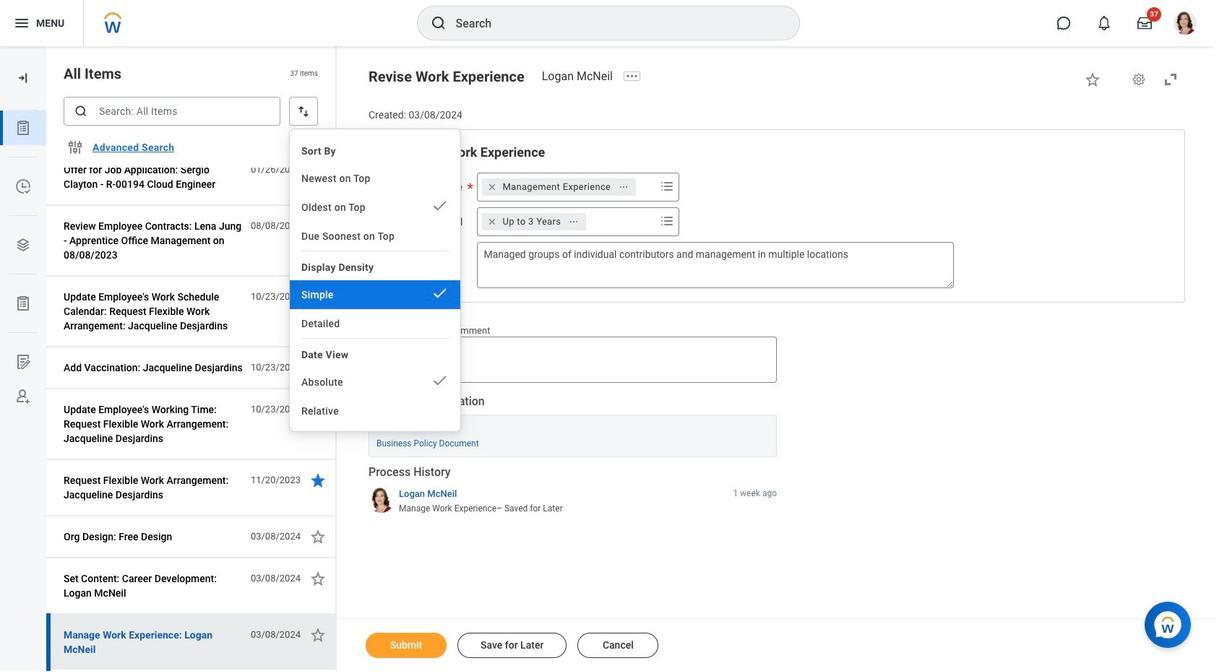 Task type: describe. For each thing, give the bounding box(es) containing it.
x small image
[[485, 180, 500, 194]]

5 star image from the top
[[309, 627, 327, 644]]

rename image
[[14, 353, 32, 371]]

3 check image from the top
[[432, 372, 449, 390]]

logan mcneil element
[[542, 69, 622, 83]]

4 star image from the top
[[309, 472, 327, 489]]

notifications large image
[[1097, 16, 1112, 30]]

transformation import image
[[16, 71, 30, 85]]

clock check image
[[14, 178, 32, 195]]

profile logan mcneil image
[[1174, 12, 1197, 38]]

0 vertical spatial search image
[[430, 14, 447, 32]]

clipboard image
[[14, 295, 32, 312]]

sort image
[[296, 104, 311, 119]]

process history region
[[369, 465, 777, 520]]

0 horizontal spatial search image
[[74, 104, 88, 119]]

item list element
[[46, 0, 337, 672]]

management experience element
[[503, 181, 611, 194]]



Task type: locate. For each thing, give the bounding box(es) containing it.
configure image
[[67, 139, 84, 156]]

2 star image from the top
[[309, 359, 327, 377]]

Search Workday  search field
[[456, 7, 769, 39]]

None text field
[[406, 337, 777, 383]]

related actions image for the up to 3 years element
[[569, 217, 579, 227]]

up to 3 years element
[[503, 215, 561, 228]]

1 vertical spatial check image
[[432, 285, 449, 302]]

perspective image
[[14, 236, 32, 254]]

clipboard image
[[14, 119, 32, 137]]

1 star image from the top
[[309, 288, 327, 306]]

2 check image from the top
[[432, 285, 449, 302]]

0 vertical spatial prompts image
[[659, 178, 676, 195]]

list
[[0, 111, 46, 414]]

related actions image down management experience, press delete to clear value. option
[[569, 217, 579, 227]]

star image
[[1084, 71, 1102, 88], [309, 161, 327, 179], [309, 218, 327, 235], [309, 528, 327, 546], [309, 570, 327, 588]]

prompts image for up to 3 years, press delete to clear value. option
[[659, 212, 676, 230]]

1 check image from the top
[[432, 197, 449, 215]]

prompts image for management experience, press delete to clear value. option
[[659, 178, 676, 195]]

1 vertical spatial related actions image
[[569, 217, 579, 227]]

related actions image
[[619, 182, 629, 192], [569, 217, 579, 227]]

fullscreen image
[[1162, 71, 1180, 88]]

1 vertical spatial search image
[[74, 104, 88, 119]]

management experience, press delete to clear value. option
[[482, 178, 636, 196]]

related actions image for "management experience" "element"
[[619, 182, 629, 192]]

additional information region
[[369, 394, 777, 458]]

employee's photo (logan mcneil) image
[[369, 337, 398, 367]]

2 vertical spatial check image
[[432, 372, 449, 390]]

star image
[[309, 288, 327, 306], [309, 359, 327, 377], [309, 401, 327, 419], [309, 472, 327, 489], [309, 627, 327, 644]]

related actions image inside up to 3 years, press delete to clear value. option
[[569, 217, 579, 227]]

2 prompts image from the top
[[659, 212, 676, 230]]

up to 3 years, press delete to clear value. option
[[482, 213, 586, 230]]

user plus image
[[14, 388, 32, 406]]

related actions image right "management experience" "element"
[[619, 182, 629, 192]]

menu
[[290, 135, 460, 426]]

0 vertical spatial related actions image
[[619, 182, 629, 192]]

check image
[[432, 197, 449, 215], [432, 285, 449, 302], [432, 372, 449, 390]]

inbox large image
[[1138, 16, 1152, 30]]

group
[[387, 144, 1167, 288]]

prompts image
[[659, 178, 676, 195], [659, 212, 676, 230]]

justify image
[[13, 14, 30, 32]]

1 horizontal spatial related actions image
[[619, 182, 629, 192]]

action bar region
[[337, 619, 1214, 672]]

x small image
[[485, 215, 500, 229]]

1 horizontal spatial search image
[[430, 14, 447, 32]]

1 prompts image from the top
[[659, 178, 676, 195]]

gear image
[[1132, 72, 1146, 87]]

3 star image from the top
[[309, 401, 327, 419]]

1 vertical spatial prompts image
[[659, 212, 676, 230]]

None text field
[[477, 242, 954, 288]]

Search: All Items text field
[[64, 97, 280, 126]]

0 vertical spatial check image
[[432, 197, 449, 215]]

0 horizontal spatial related actions image
[[569, 217, 579, 227]]

search image
[[430, 14, 447, 32], [74, 104, 88, 119]]



Task type: vqa. For each thing, say whether or not it's contained in the screenshot.
user plus ICON
yes



